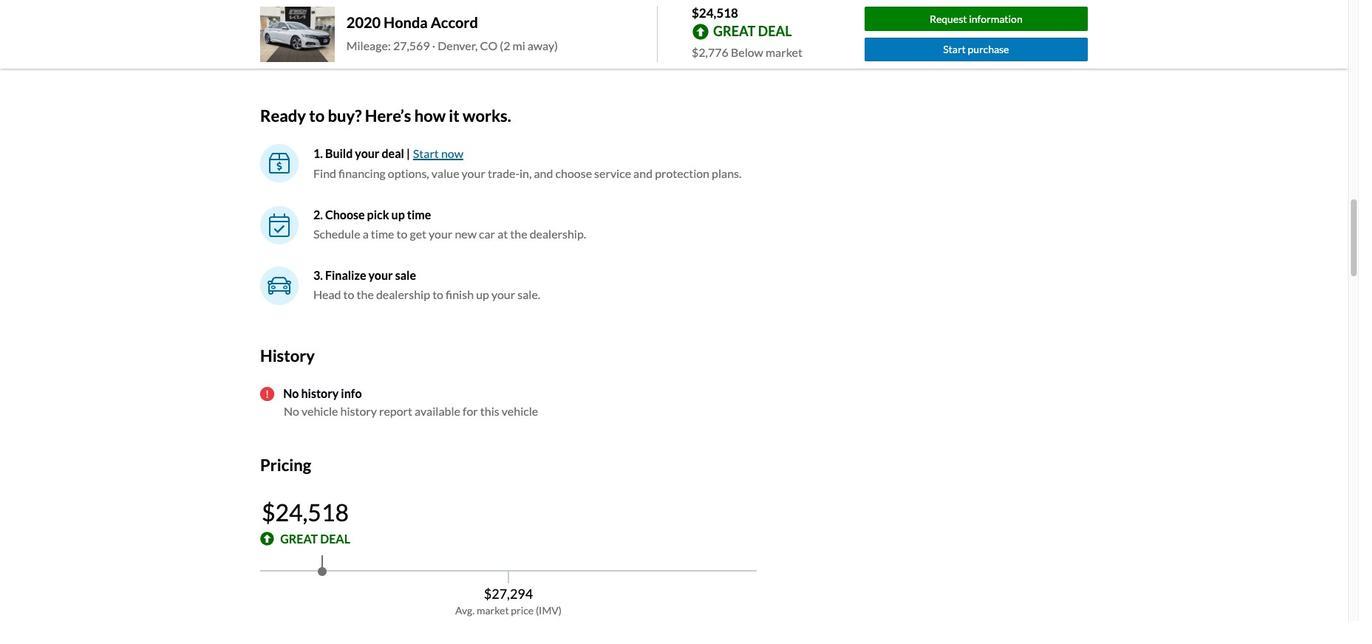 Task type: vqa. For each thing, say whether or not it's contained in the screenshot.
VIN:
no



Task type: describe. For each thing, give the bounding box(es) containing it.
here's
[[365, 106, 411, 126]]

co
[[480, 39, 498, 53]]

2020 honda accord image
[[260, 6, 335, 62]]

pick
[[367, 207, 389, 221]]

schedule
[[313, 227, 360, 241]]

1. build your deal | start now find financing options, value your trade-in, and choose service and protection plans.
[[313, 146, 742, 180]]

ready
[[260, 106, 306, 126]]

accord
[[431, 14, 478, 31]]

mi
[[513, 39, 525, 53]]

find
[[313, 166, 336, 180]]

(2
[[500, 39, 510, 53]]

history
[[260, 346, 315, 366]]

$2,776
[[692, 45, 729, 59]]

pricing
[[260, 456, 311, 476]]

choose
[[556, 166, 592, 180]]

head
[[313, 287, 341, 301]]

financing
[[339, 166, 386, 180]]

$27,294
[[484, 586, 533, 602]]

at
[[498, 227, 508, 241]]

it
[[449, 106, 460, 126]]

in,
[[520, 166, 532, 180]]

your left sale.
[[492, 287, 515, 301]]

buy?
[[328, 106, 362, 126]]

great
[[713, 23, 756, 39]]

finish
[[446, 287, 474, 301]]

2020 honda accord mileage: 27,569 · denver, co (2 mi away)
[[347, 14, 558, 53]]

wheels
[[289, 2, 328, 16]]

available
[[415, 405, 461, 419]]

$24,518 for $2,776
[[692, 5, 739, 21]]

avg.
[[455, 605, 475, 617]]

great deal image
[[260, 532, 274, 547]]

car
[[479, 227, 495, 241]]

great deal
[[713, 23, 792, 39]]

remote start sunroof/moonroof
[[515, 37, 613, 69]]

sale.
[[518, 287, 541, 301]]

$27,294 avg. market price (imv)
[[455, 586, 562, 617]]

up inside 3. finalize your sale head to the dealership to finish up your sale.
[[476, 287, 489, 301]]

2. choose pick up time schedule a time to get your new car at the dealership.
[[313, 207, 586, 241]]

auto
[[305, 19, 330, 33]]

market for $27,294
[[477, 605, 509, 617]]

up inside 2. choose pick up time schedule a time to get your new car at the dealership.
[[391, 207, 405, 221]]

mileage:
[[347, 39, 391, 53]]

your up financing
[[355, 146, 380, 160]]

info
[[341, 387, 362, 401]]

to inside 2. choose pick up time schedule a time to get your new car at the dealership.
[[397, 227, 408, 241]]

1 vertical spatial deal
[[320, 532, 350, 546]]

ready to buy? here's how it works.
[[260, 106, 511, 126]]

1 vehicle from the left
[[302, 405, 338, 419]]

works.
[[463, 106, 511, 126]]

3.
[[313, 268, 323, 282]]

sale
[[395, 268, 416, 282]]

alloy wheels android auto bluetooth carplay
[[260, 2, 330, 69]]

choose
[[325, 207, 365, 221]]

1 vertical spatial history
[[340, 405, 377, 419]]

trade-
[[488, 166, 520, 180]]

below
[[731, 45, 764, 59]]

plans.
[[712, 166, 742, 180]]

start purchase button
[[865, 38, 1088, 62]]

2 vehicle from the left
[[502, 405, 538, 419]]

request information
[[930, 12, 1023, 25]]

get
[[410, 227, 427, 241]]

2020
[[347, 14, 381, 31]]

sunroof/moonroof
[[515, 55, 613, 69]]

dealership
[[376, 287, 430, 301]]

value
[[432, 166, 460, 180]]

build
[[325, 146, 353, 160]]

options,
[[388, 166, 429, 180]]

deal
[[758, 23, 792, 39]]

|
[[407, 146, 410, 160]]

vdpalert image
[[260, 387, 274, 401]]

deal inside "1. build your deal | start now find financing options, value your trade-in, and choose service and protection plans."
[[382, 146, 404, 160]]



Task type: locate. For each thing, give the bounding box(es) containing it.
0 horizontal spatial up
[[391, 207, 405, 221]]

bluetooth
[[260, 37, 312, 51]]

the right at
[[510, 227, 528, 241]]

1 vertical spatial time
[[371, 227, 394, 241]]

history left info
[[301, 387, 339, 401]]

no history info
[[283, 387, 362, 401]]

1 vertical spatial market
[[477, 605, 509, 617]]

2.
[[313, 207, 323, 221]]

finalize
[[325, 268, 366, 282]]

carplay
[[260, 55, 301, 69]]

start right |
[[413, 146, 439, 160]]

service
[[594, 166, 631, 180]]

alloy
[[260, 2, 287, 16]]

$2,776 below market
[[692, 45, 803, 59]]

away)
[[528, 39, 558, 53]]

0 vertical spatial time
[[407, 207, 431, 221]]

and right in,
[[534, 166, 553, 180]]

0 horizontal spatial $24,518
[[262, 498, 349, 527]]

how
[[414, 106, 446, 126]]

1 vertical spatial $24,518
[[262, 498, 349, 527]]

1 horizontal spatial and
[[634, 166, 653, 180]]

information
[[969, 12, 1023, 25]]

start now button
[[412, 144, 464, 163]]

up
[[391, 207, 405, 221], [476, 287, 489, 301]]

up right pick
[[391, 207, 405, 221]]

history down info
[[340, 405, 377, 419]]

(imv)
[[536, 605, 562, 617]]

1 horizontal spatial history
[[340, 405, 377, 419]]

market down deal
[[766, 45, 803, 59]]

the inside 2. choose pick up time schedule a time to get your new car at the dealership.
[[510, 227, 528, 241]]

1 and from the left
[[534, 166, 553, 180]]

$24,518 for great deal
[[262, 498, 349, 527]]

your left the sale
[[369, 268, 393, 282]]

0 horizontal spatial history
[[301, 387, 339, 401]]

report
[[379, 405, 413, 419]]

great deal
[[280, 532, 350, 546]]

and right service
[[634, 166, 653, 180]]

0 horizontal spatial the
[[357, 287, 374, 301]]

honda
[[384, 14, 428, 31]]

to left finish
[[433, 287, 444, 301]]

0 vertical spatial history
[[301, 387, 339, 401]]

new
[[455, 227, 477, 241]]

time right 'a'
[[371, 227, 394, 241]]

no right vdpalert icon
[[283, 387, 299, 401]]

market
[[766, 45, 803, 59], [477, 605, 509, 617]]

1 vertical spatial up
[[476, 287, 489, 301]]

0 vertical spatial up
[[391, 207, 405, 221]]

1 horizontal spatial market
[[766, 45, 803, 59]]

0 horizontal spatial and
[[534, 166, 553, 180]]

0 horizontal spatial time
[[371, 227, 394, 241]]

the inside 3. finalize your sale head to the dealership to finish up your sale.
[[357, 287, 374, 301]]

2 and from the left
[[634, 166, 653, 180]]

the
[[510, 227, 528, 241], [357, 287, 374, 301]]

request
[[930, 12, 967, 25]]

deal
[[382, 146, 404, 160], [320, 532, 350, 546]]

up right finish
[[476, 287, 489, 301]]

27,569
[[393, 39, 430, 53]]

1.
[[313, 146, 323, 160]]

your inside 2. choose pick up time schedule a time to get your new car at the dealership.
[[429, 227, 453, 241]]

no for no vehicle history report available for this vehicle
[[284, 405, 299, 419]]

3. finalize your sale head to the dealership to finish up your sale.
[[313, 268, 541, 301]]

time up get
[[407, 207, 431, 221]]

vehicle right this
[[502, 405, 538, 419]]

this
[[480, 405, 500, 419]]

your right get
[[429, 227, 453, 241]]

to left buy?
[[309, 106, 325, 126]]

start inside button
[[943, 43, 966, 56]]

price
[[511, 605, 534, 617]]

android
[[260, 19, 302, 33]]

2 horizontal spatial start
[[943, 43, 966, 56]]

market inside "$27,294 avg. market price (imv)"
[[477, 605, 509, 617]]

0 horizontal spatial deal
[[320, 532, 350, 546]]

0 vertical spatial deal
[[382, 146, 404, 160]]

purchase
[[968, 43, 1009, 56]]

start purchase
[[943, 43, 1009, 56]]

0 horizontal spatial market
[[477, 605, 509, 617]]

deal left |
[[382, 146, 404, 160]]

no for no history info
[[283, 387, 299, 401]]

$24,518
[[692, 5, 739, 21], [262, 498, 349, 527]]

1 horizontal spatial start
[[558, 37, 583, 51]]

your right value
[[462, 166, 486, 180]]

history
[[301, 387, 339, 401], [340, 405, 377, 419]]

no down no history info
[[284, 405, 299, 419]]

1 horizontal spatial deal
[[382, 146, 404, 160]]

deal right great
[[320, 532, 350, 546]]

start down request at top right
[[943, 43, 966, 56]]

vehicle down no history info
[[302, 405, 338, 419]]

0 vertical spatial no
[[283, 387, 299, 401]]

great
[[280, 532, 318, 546]]

dealership.
[[530, 227, 586, 241]]

0 horizontal spatial vehicle
[[302, 405, 338, 419]]

advertisement region
[[824, 0, 1045, 45]]

start up sunroof/moonroof
[[558, 37, 583, 51]]

0 vertical spatial $24,518
[[692, 5, 739, 21]]

0 vertical spatial the
[[510, 227, 528, 241]]

1 horizontal spatial $24,518
[[692, 5, 739, 21]]

no
[[283, 387, 299, 401], [284, 405, 299, 419]]

protection
[[655, 166, 710, 180]]

the down finalize
[[357, 287, 374, 301]]

remote
[[515, 37, 555, 51]]

0 horizontal spatial start
[[413, 146, 439, 160]]

market down "$27,294"
[[477, 605, 509, 617]]

denver,
[[438, 39, 478, 53]]

start
[[558, 37, 583, 51], [943, 43, 966, 56], [413, 146, 439, 160]]

·
[[432, 39, 436, 53]]

your
[[355, 146, 380, 160], [462, 166, 486, 180], [429, 227, 453, 241], [369, 268, 393, 282], [492, 287, 515, 301]]

1 vertical spatial the
[[357, 287, 374, 301]]

start inside "1. build your deal | start now find financing options, value your trade-in, and choose service and protection plans."
[[413, 146, 439, 160]]

1 vertical spatial no
[[284, 405, 299, 419]]

a
[[363, 227, 369, 241]]

1 horizontal spatial up
[[476, 287, 489, 301]]

1 horizontal spatial vehicle
[[502, 405, 538, 419]]

to down finalize
[[343, 287, 354, 301]]

to left get
[[397, 227, 408, 241]]

request information button
[[865, 7, 1088, 31]]

start inside the remote start sunroof/moonroof
[[558, 37, 583, 51]]

1 horizontal spatial time
[[407, 207, 431, 221]]

time
[[407, 207, 431, 221], [371, 227, 394, 241]]

to
[[309, 106, 325, 126], [397, 227, 408, 241], [343, 287, 354, 301], [433, 287, 444, 301]]

1 horizontal spatial the
[[510, 227, 528, 241]]

market for $2,776
[[766, 45, 803, 59]]

now
[[441, 146, 464, 160]]

for
[[463, 405, 478, 419]]

and
[[534, 166, 553, 180], [634, 166, 653, 180]]

0 vertical spatial market
[[766, 45, 803, 59]]

no vehicle history report available for this vehicle
[[284, 405, 538, 419]]



